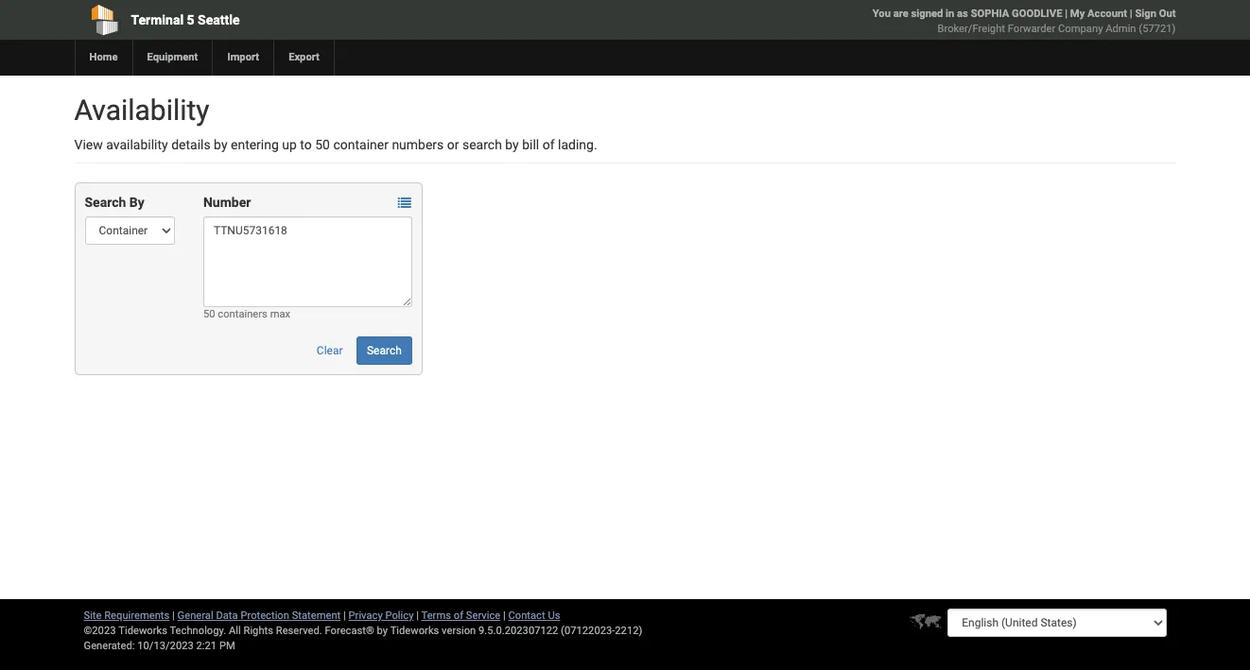 Task type: vqa. For each thing, say whether or not it's contained in the screenshot.
second Map from the right
no



Task type: describe. For each thing, give the bounding box(es) containing it.
site
[[84, 610, 102, 623]]

export link
[[274, 40, 334, 76]]

10/13/2023
[[137, 641, 194, 653]]

privacy
[[349, 610, 383, 623]]

containers
[[218, 308, 268, 321]]

terminal
[[131, 12, 184, 27]]

Number text field
[[203, 217, 412, 308]]

signed
[[912, 8, 944, 20]]

2 horizontal spatial by
[[506, 137, 519, 152]]

| left the "general"
[[172, 610, 175, 623]]

protection
[[241, 610, 289, 623]]

you
[[873, 8, 891, 20]]

to
[[300, 137, 312, 152]]

equipment
[[147, 51, 198, 63]]

goodlive
[[1013, 8, 1063, 20]]

version
[[442, 625, 476, 638]]

search for search by
[[85, 195, 126, 210]]

technology.
[[170, 625, 226, 638]]

2212)
[[615, 625, 643, 638]]

as
[[958, 8, 969, 20]]

| up forecast®
[[344, 610, 346, 623]]

all
[[229, 625, 241, 638]]

us
[[548, 610, 561, 623]]

requirements
[[104, 610, 170, 623]]

| left sign
[[1131, 8, 1133, 20]]

terms
[[422, 610, 451, 623]]

clear
[[317, 344, 343, 358]]

container
[[333, 137, 389, 152]]

site requirements | general data protection statement | privacy policy | terms of service | contact us ©2023 tideworks technology. all rights reserved. forecast® by tideworks version 9.5.0.202307122 (07122023-2212) generated: 10/13/2023 2:21 pm
[[84, 610, 643, 653]]

tideworks
[[390, 625, 439, 638]]

sophia
[[971, 8, 1010, 20]]

my
[[1071, 8, 1086, 20]]

by
[[129, 195, 145, 210]]

you are signed in as sophia goodlive | my account | sign out broker/freight forwarder company admin (57721)
[[873, 8, 1177, 35]]

| left my on the top right of page
[[1066, 8, 1068, 20]]

account
[[1088, 8, 1128, 20]]

| up 9.5.0.202307122
[[503, 610, 506, 623]]

policy
[[386, 610, 414, 623]]

reserved.
[[276, 625, 322, 638]]

site requirements link
[[84, 610, 170, 623]]

forwarder
[[1008, 23, 1056, 35]]

contact us link
[[509, 610, 561, 623]]

privacy policy link
[[349, 610, 414, 623]]

import
[[227, 51, 259, 63]]

2:21
[[196, 641, 217, 653]]

lading.
[[558, 137, 598, 152]]

search
[[463, 137, 502, 152]]

show list image
[[398, 197, 411, 210]]



Task type: locate. For each thing, give the bounding box(es) containing it.
1 vertical spatial 50
[[203, 308, 215, 321]]

bill
[[523, 137, 540, 152]]

service
[[466, 610, 501, 623]]

(07122023-
[[561, 625, 615, 638]]

search button
[[357, 337, 412, 365]]

0 horizontal spatial of
[[454, 610, 464, 623]]

up
[[282, 137, 297, 152]]

50
[[315, 137, 330, 152], [203, 308, 215, 321]]

numbers
[[392, 137, 444, 152]]

1 horizontal spatial search
[[367, 344, 402, 358]]

0 horizontal spatial 50
[[203, 308, 215, 321]]

9.5.0.202307122
[[479, 625, 559, 638]]

search left by
[[85, 195, 126, 210]]

broker/freight
[[938, 23, 1006, 35]]

home
[[89, 51, 118, 63]]

search inside 'search' button
[[367, 344, 402, 358]]

general
[[178, 610, 214, 623]]

forecast®
[[325, 625, 375, 638]]

entering
[[231, 137, 279, 152]]

50 left the containers
[[203, 308, 215, 321]]

search for search
[[367, 344, 402, 358]]

general data protection statement link
[[178, 610, 341, 623]]

my account link
[[1071, 8, 1128, 20]]

view availability details by entering up to 50 container numbers or search by bill of lading.
[[74, 137, 598, 152]]

statement
[[292, 610, 341, 623]]

1 vertical spatial search
[[367, 344, 402, 358]]

view
[[74, 137, 103, 152]]

admin
[[1106, 23, 1137, 35]]

home link
[[74, 40, 132, 76]]

by left "bill"
[[506, 137, 519, 152]]

by inside site requirements | general data protection statement | privacy policy | terms of service | contact us ©2023 tideworks technology. all rights reserved. forecast® by tideworks version 9.5.0.202307122 (07122023-2212) generated: 10/13/2023 2:21 pm
[[377, 625, 388, 638]]

1 horizontal spatial by
[[377, 625, 388, 638]]

|
[[1066, 8, 1068, 20], [1131, 8, 1133, 20], [172, 610, 175, 623], [344, 610, 346, 623], [417, 610, 419, 623], [503, 610, 506, 623]]

details
[[171, 137, 211, 152]]

of inside site requirements | general data protection statement | privacy policy | terms of service | contact us ©2023 tideworks technology. all rights reserved. forecast® by tideworks version 9.5.0.202307122 (07122023-2212) generated: 10/13/2023 2:21 pm
[[454, 610, 464, 623]]

0 vertical spatial of
[[543, 137, 555, 152]]

50 containers max
[[203, 308, 291, 321]]

out
[[1160, 8, 1177, 20]]

export
[[289, 51, 320, 63]]

max
[[270, 308, 291, 321]]

search by
[[85, 195, 145, 210]]

1 horizontal spatial of
[[543, 137, 555, 152]]

availability
[[106, 137, 168, 152]]

©2023 tideworks
[[84, 625, 167, 638]]

0 horizontal spatial search
[[85, 195, 126, 210]]

by down privacy policy link
[[377, 625, 388, 638]]

or
[[447, 137, 459, 152]]

pm
[[219, 641, 235, 653]]

by right details
[[214, 137, 228, 152]]

terminal 5 seattle
[[131, 12, 240, 27]]

of right "bill"
[[543, 137, 555, 152]]

terminal 5 seattle link
[[74, 0, 517, 40]]

import link
[[212, 40, 274, 76]]

clear button
[[306, 337, 353, 365]]

sign
[[1136, 8, 1157, 20]]

of
[[543, 137, 555, 152], [454, 610, 464, 623]]

50 right to
[[315, 137, 330, 152]]

search right clear on the bottom of page
[[367, 344, 402, 358]]

generated:
[[84, 641, 135, 653]]

data
[[216, 610, 238, 623]]

1 vertical spatial of
[[454, 610, 464, 623]]

contact
[[509, 610, 546, 623]]

by
[[214, 137, 228, 152], [506, 137, 519, 152], [377, 625, 388, 638]]

| up tideworks
[[417, 610, 419, 623]]

equipment link
[[132, 40, 212, 76]]

seattle
[[198, 12, 240, 27]]

number
[[203, 195, 251, 210]]

availability
[[74, 94, 210, 127]]

1 horizontal spatial 50
[[315, 137, 330, 152]]

5
[[187, 12, 195, 27]]

in
[[946, 8, 955, 20]]

company
[[1059, 23, 1104, 35]]

of up the 'version'
[[454, 610, 464, 623]]

are
[[894, 8, 909, 20]]

sign out link
[[1136, 8, 1177, 20]]

rights
[[244, 625, 273, 638]]

0 horizontal spatial by
[[214, 137, 228, 152]]

search
[[85, 195, 126, 210], [367, 344, 402, 358]]

(57721)
[[1140, 23, 1177, 35]]

terms of service link
[[422, 610, 501, 623]]

0 vertical spatial search
[[85, 195, 126, 210]]

0 vertical spatial 50
[[315, 137, 330, 152]]



